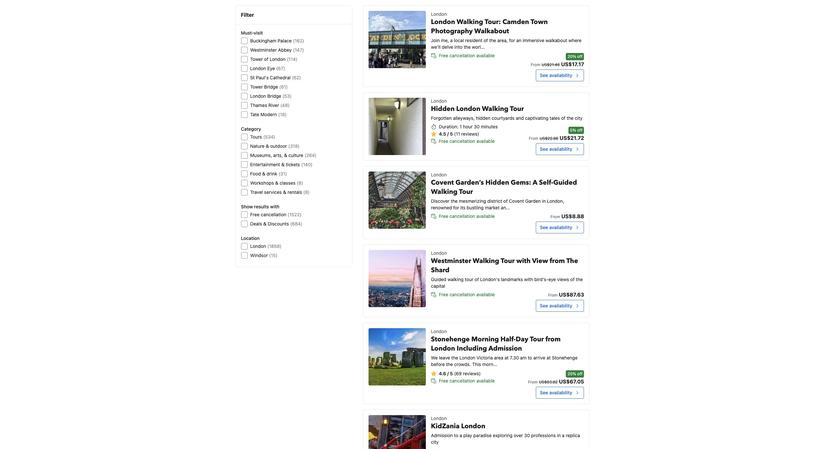 Task type: describe. For each thing, give the bounding box(es) containing it.
the inside london westminster walking tour with view from the shard guided walking tour of london's landmarks with bird's-eye views of the capital
[[576, 277, 583, 283]]

the down the 'walkabout'
[[490, 38, 496, 43]]

must-visit
[[241, 30, 263, 36]]

london bridge (53)
[[250, 93, 292, 99]]

of right views
[[571, 277, 575, 283]]

tower bridge (61)
[[250, 84, 288, 90]]

and
[[516, 115, 524, 121]]

to inside london stonehenge morning half-day tour from london including admission we leave the london victoria area at 7.30 am to arrive at stonehenge before the crowds. this morn...
[[528, 355, 533, 361]]

alleyways,
[[453, 115, 475, 121]]

professions
[[532, 433, 556, 439]]

local
[[454, 38, 464, 43]]

guided inside london covent garden's hidden gems: a self-guided walking tour discover the mesmerizing district of covent garden in london, renowned for its bustling market an...
[[554, 178, 577, 187]]

20% off from us$21.46 us$17.17
[[531, 54, 585, 67]]

(69
[[455, 371, 462, 377]]

london london walking tour: camden town photography walkabout join me, a local resident of the area, for an immersive walkabout where we'll delve into the worl...
[[431, 11, 582, 50]]

7.30
[[510, 355, 519, 361]]

free down 4.5
[[439, 139, 449, 144]]

the right into
[[464, 44, 471, 50]]

exploring
[[493, 433, 513, 439]]

tour
[[465, 277, 474, 283]]

(67)
[[276, 66, 285, 71]]

20% for stonehenge morning half-day tour from london including admission
[[568, 372, 577, 377]]

thames river (48)
[[250, 103, 290, 108]]

us$67.05
[[559, 379, 585, 385]]

view
[[533, 257, 549, 266]]

travel services & rentals (8)
[[250, 190, 310, 195]]

us$17.17
[[562, 61, 585, 67]]

am
[[521, 355, 527, 361]]

free up deals
[[250, 212, 260, 218]]

0 vertical spatial with
[[270, 204, 280, 210]]

travel
[[250, 190, 263, 195]]

tour inside london covent garden's hidden gems: a self-guided walking tour discover the mesmerizing district of covent garden in london, renowned for its bustling market an...
[[459, 188, 473, 197]]

5%
[[571, 128, 577, 133]]

5 for 4.6 / 5
[[450, 371, 453, 377]]

where
[[569, 38, 582, 43]]

walking inside 'london london walking tour: camden town photography walkabout join me, a local resident of the area, for an immersive walkabout where we'll delve into the worl...'
[[457, 18, 484, 26]]

garden's
[[456, 178, 484, 187]]

a
[[533, 178, 538, 187]]

immersive
[[523, 38, 545, 43]]

2 available from the top
[[477, 139, 495, 144]]

classes
[[280, 180, 296, 186]]

tour inside 'london hidden london walking tour forgotten alleyways, hidden courtyards and captivating tales of the city'
[[510, 105, 524, 113]]

westminster walking tour with view from the shard image
[[369, 250, 426, 308]]

(1522)
[[288, 212, 302, 218]]

this
[[472, 362, 481, 368]]

see for hidden london walking tour
[[540, 146, 549, 152]]

cancellation down into
[[450, 53, 475, 58]]

leave
[[439, 355, 450, 361]]

free down capital
[[439, 292, 449, 298]]

visit
[[254, 30, 263, 36]]

landmarks
[[501, 277, 523, 283]]

1 vertical spatial (8)
[[304, 190, 310, 195]]

(48)
[[281, 103, 290, 108]]

arrive
[[534, 355, 546, 361]]

rentals
[[288, 190, 302, 195]]

(264)
[[305, 153, 317, 158]]

show results with
[[241, 204, 280, 210]]

in inside london covent garden's hidden gems: a self-guided walking tour discover the mesmerizing district of covent garden in london, renowned for its bustling market an...
[[542, 199, 546, 204]]

stonehenge morning half-day tour from london including admission image
[[369, 329, 426, 386]]

see availability for stonehenge morning half-day tour from london including admission
[[540, 390, 573, 396]]

cathedral
[[270, 75, 291, 80]]

availability for stonehenge morning half-day tour from london including admission
[[550, 390, 573, 396]]

of inside london covent garden's hidden gems: a self-guided walking tour discover the mesmerizing district of covent garden in london, renowned for its bustling market an...
[[504, 199, 508, 204]]

the up crowds.
[[452, 355, 459, 361]]

hidden
[[476, 115, 491, 121]]

from inside from us$87.63
[[549, 293, 558, 298]]

5 free cancellation available from the top
[[439, 378, 495, 384]]

discounts
[[268, 221, 289, 227]]

kidzania
[[431, 422, 460, 431]]

cancellation down tour
[[450, 292, 475, 298]]

0 vertical spatial westminster
[[250, 47, 277, 53]]

free cancellation available for covent
[[439, 214, 495, 219]]

photography
[[431, 27, 473, 36]]

0 vertical spatial 30
[[474, 124, 480, 130]]

20% off from us$83.82 us$67.05
[[529, 372, 585, 385]]

off for hidden london walking tour
[[578, 128, 583, 133]]

& for discounts
[[263, 221, 267, 227]]

st
[[250, 75, 255, 80]]

discover
[[431, 199, 450, 204]]

from inside "from us$8.88"
[[551, 215, 560, 220]]

5 available from the top
[[477, 378, 495, 384]]

tower of london (114)
[[250, 56, 298, 62]]

see availability for hidden london walking tour
[[540, 146, 573, 152]]

4.5 / 5 (11 reviews)
[[439, 131, 480, 137]]

captivating
[[525, 115, 549, 121]]

self-
[[539, 178, 554, 187]]

london inside london covent garden's hidden gems: a self-guided walking tour discover the mesmerizing district of covent garden in london, renowned for its bustling market an...
[[431, 172, 447, 178]]

in inside london kidzania london admission to a play paradise exploring over 30 professions in a replica city
[[557, 433, 561, 439]]

5 for 4.5 / 5
[[450, 131, 453, 137]]

crowds.
[[455, 362, 471, 368]]

see for stonehenge morning half-day tour from london including admission
[[540, 390, 549, 396]]

free down delve
[[439, 53, 449, 58]]

deals
[[250, 221, 262, 227]]

guided inside london westminster walking tour with view from the shard guided walking tour of london's landmarks with bird's-eye views of the capital
[[431, 277, 447, 283]]

morning
[[472, 335, 499, 344]]

duration:
[[439, 124, 459, 130]]

from for london walking tour: camden town photography walkabout
[[531, 62, 541, 67]]

availability for london walking tour: camden town photography walkabout
[[550, 73, 573, 78]]

us$22.86
[[540, 136, 559, 141]]

availability for westminster walking tour with view from the shard
[[550, 303, 573, 309]]

cancellation down 4.5 / 5 (11 reviews)
[[450, 139, 475, 144]]

workshops & classes (8)
[[250, 180, 303, 186]]

(31)
[[279, 171, 287, 177]]

windsor
[[250, 253, 268, 258]]

(11
[[455, 131, 460, 137]]

bridge for london bridge
[[267, 93, 281, 99]]

kidzania london image
[[369, 416, 426, 450]]

entertainment
[[250, 162, 280, 167]]

2 free cancellation available from the top
[[439, 139, 495, 144]]

city inside london kidzania london admission to a play paradise exploring over 30 professions in a replica city
[[431, 440, 439, 445]]

abbey
[[278, 47, 292, 53]]

services
[[264, 190, 282, 195]]

palace
[[278, 38, 292, 44]]

location
[[241, 236, 260, 241]]

tour inside london westminster walking tour with view from the shard guided walking tour of london's landmarks with bird's-eye views of the capital
[[501, 257, 515, 266]]

0 vertical spatial (8)
[[297, 180, 303, 186]]

westminster abbey (147)
[[250, 47, 304, 53]]

20% for london walking tour: camden town photography walkabout
[[568, 54, 577, 59]]

& right arts,
[[284, 153, 287, 158]]

hidden inside london covent garden's hidden gems: a self-guided walking tour discover the mesmerizing district of covent garden in london, renowned for its bustling market an...
[[486, 178, 510, 187]]

tate
[[250, 112, 259, 117]]

category
[[241, 126, 261, 132]]

from for stonehenge morning half-day tour from london including admission
[[529, 380, 538, 385]]

2 vertical spatial with
[[525, 277, 533, 283]]

district
[[488, 199, 503, 204]]

off for london walking tour: camden town photography walkabout
[[578, 54, 583, 59]]

over
[[514, 433, 523, 439]]

(1858)
[[268, 244, 282, 249]]

play
[[464, 433, 472, 439]]

/ for 4.6
[[448, 371, 449, 377]]

availability for covent garden's hidden gems: a self-guided walking tour
[[550, 225, 573, 230]]

walking inside london covent garden's hidden gems: a self-guided walking tour discover the mesmerizing district of covent garden in london, renowned for its bustling market an...
[[431, 188, 458, 197]]

us$21.46
[[542, 62, 560, 67]]

4.6
[[439, 371, 446, 377]]

duration: 1 hour 30 minutes
[[439, 124, 498, 130]]

cancellation up deals & discounts (684)
[[261, 212, 287, 218]]

of right tour
[[475, 277, 479, 283]]

the inside london covent garden's hidden gems: a self-guided walking tour discover the mesmerizing district of covent garden in london, renowned for its bustling market an...
[[451, 199, 458, 204]]

hidden london walking tour image
[[369, 98, 426, 155]]

& for tickets
[[282, 162, 285, 167]]

morn...
[[483, 362, 498, 368]]

camden
[[503, 18, 530, 26]]



Task type: locate. For each thing, give the bounding box(es) containing it.
see availability for london walking tour: camden town photography walkabout
[[540, 73, 573, 78]]

from left the us$22.86
[[529, 136, 539, 141]]

a left the replica
[[562, 433, 565, 439]]

of
[[484, 38, 488, 43], [264, 56, 269, 62], [562, 115, 566, 121], [504, 199, 508, 204], [475, 277, 479, 283], [571, 277, 575, 283]]

3 see from the top
[[540, 225, 549, 230]]

museums,
[[250, 153, 272, 158]]

5 left (11
[[450, 131, 453, 137]]

20% inside 20% off from us$83.82 us$67.05
[[568, 372, 577, 377]]

london eye (67)
[[250, 66, 285, 71]]

(684)
[[290, 221, 303, 227]]

cancellation down 4.6 / 5 (69 reviews)
[[450, 378, 475, 384]]

from left the
[[550, 257, 565, 266]]

0 vertical spatial to
[[528, 355, 533, 361]]

4 see from the top
[[540, 303, 549, 309]]

0 horizontal spatial guided
[[431, 277, 447, 283]]

20%
[[568, 54, 577, 59], [568, 372, 577, 377]]

london inside london westminster walking tour with view from the shard guided walking tour of london's landmarks with bird's-eye views of the capital
[[431, 251, 447, 256]]

1 horizontal spatial a
[[460, 433, 462, 439]]

free cancellation available down tour
[[439, 292, 495, 298]]

in left the replica
[[557, 433, 561, 439]]

area,
[[498, 38, 508, 43]]

to left the 'play'
[[454, 433, 459, 439]]

with left bird's-
[[525, 277, 533, 283]]

tales
[[550, 115, 560, 121]]

gems:
[[511, 178, 532, 187]]

1 vertical spatial off
[[578, 128, 583, 133]]

reviews) down duration: 1 hour 30 minutes
[[462, 131, 480, 137]]

from left us$83.82
[[529, 380, 538, 385]]

bustling
[[467, 205, 484, 211]]

reviews) for 4.5 / 5 (11 reviews)
[[462, 131, 480, 137]]

stonehenge up 20% off from us$83.82 us$67.05 on the bottom right of page
[[552, 355, 578, 361]]

(18)
[[278, 112, 287, 117]]

1 vertical spatial admission
[[431, 433, 453, 439]]

0 horizontal spatial a
[[451, 38, 453, 43]]

walking up discover
[[431, 188, 458, 197]]

in right garden
[[542, 199, 546, 204]]

1 vertical spatial from
[[546, 335, 561, 344]]

1 vertical spatial to
[[454, 433, 459, 439]]

from inside london stonehenge morning half-day tour from london including admission we leave the london victoria area at 7.30 am to arrive at stonehenge before the crowds. this morn...
[[546, 335, 561, 344]]

see availability for westminster walking tour with view from the shard
[[540, 303, 573, 309]]

the inside 'london hidden london walking tour forgotten alleyways, hidden courtyards and captivating tales of the city'
[[567, 115, 574, 121]]

0 vertical spatial admission
[[489, 345, 522, 353]]

1 horizontal spatial 30
[[525, 433, 530, 439]]

1 vertical spatial stonehenge
[[552, 355, 578, 361]]

available for tour:
[[477, 53, 495, 58]]

4 see availability from the top
[[540, 303, 573, 309]]

0 vertical spatial hidden
[[431, 105, 455, 113]]

see down 'us$21.46' on the right of the page
[[540, 73, 549, 78]]

us$21.72
[[560, 135, 585, 141]]

a right me,
[[451, 38, 453, 43]]

0 horizontal spatial to
[[454, 433, 459, 439]]

tour right day
[[530, 335, 544, 344]]

admission inside london stonehenge morning half-day tour from london including admission we leave the london victoria area at 7.30 am to arrive at stonehenge before the crowds. this morn...
[[489, 345, 522, 353]]

1 vertical spatial 20%
[[568, 372, 577, 377]]

1 horizontal spatial stonehenge
[[552, 355, 578, 361]]

1 vertical spatial city
[[431, 440, 439, 445]]

1 horizontal spatial covent
[[509, 199, 524, 204]]

from right day
[[546, 335, 561, 344]]

westminster down 'buckingham'
[[250, 47, 277, 53]]

from us$87.63
[[549, 292, 585, 298]]

mesmerizing
[[459, 199, 486, 204]]

free cancellation available down 4.6 / 5 (69 reviews)
[[439, 378, 495, 384]]

hidden inside 'london hidden london walking tour forgotten alleyways, hidden courtyards and captivating tales of the city'
[[431, 105, 455, 113]]

from inside 5% off from us$22.86 us$21.72
[[529, 136, 539, 141]]

city up 5%
[[575, 115, 583, 121]]

buckingham palace (162)
[[250, 38, 304, 44]]

for left an
[[510, 38, 515, 43]]

/ for 4.5
[[448, 131, 449, 137]]

hidden up forgotten
[[431, 105, 455, 113]]

/ right 4.6
[[448, 371, 449, 377]]

3 available from the top
[[477, 214, 495, 219]]

1 vertical spatial in
[[557, 433, 561, 439]]

available down morn...
[[477, 378, 495, 384]]

1 see availability from the top
[[540, 73, 573, 78]]

bridge up river
[[267, 93, 281, 99]]

1 vertical spatial hidden
[[486, 178, 510, 187]]

walking inside 'london hidden london walking tour forgotten alleyways, hidden courtyards and captivating tales of the city'
[[482, 105, 509, 113]]

/ right 4.5
[[448, 131, 449, 137]]

of right tales
[[562, 115, 566, 121]]

for inside london covent garden's hidden gems: a self-guided walking tour discover the mesmerizing district of covent garden in london, renowned for its bustling market an...
[[454, 205, 459, 211]]

1 horizontal spatial in
[[557, 433, 561, 439]]

from
[[550, 257, 565, 266], [546, 335, 561, 344]]

3 off from the top
[[578, 372, 583, 377]]

4 availability from the top
[[550, 303, 573, 309]]

1
[[460, 124, 462, 130]]

cancellation down its
[[450, 214, 475, 219]]

30 inside london kidzania london admission to a play paradise exploring over 30 professions in a replica city
[[525, 433, 530, 439]]

0 horizontal spatial in
[[542, 199, 546, 204]]

1 vertical spatial westminster
[[431, 257, 472, 266]]

1 horizontal spatial admission
[[489, 345, 522, 353]]

& down (534)
[[266, 143, 269, 149]]

modern
[[261, 112, 277, 117]]

walking up london's
[[473, 257, 500, 266]]

at left 7.30
[[505, 355, 509, 361]]

tour inside london stonehenge morning half-day tour from london including admission we leave the london victoria area at 7.30 am to arrive at stonehenge before the crowds. this morn...
[[530, 335, 544, 344]]

2 / from the top
[[448, 371, 449, 377]]

drink
[[267, 171, 278, 177]]

we
[[431, 355, 438, 361]]

from left 'us$21.46' on the right of the page
[[531, 62, 541, 67]]

admission inside london kidzania london admission to a play paradise exploring over 30 professions in a replica city
[[431, 433, 453, 439]]

off for stonehenge morning half-day tour from london including admission
[[578, 372, 583, 377]]

walking
[[448, 277, 464, 283]]

1 vertical spatial tower
[[250, 84, 263, 90]]

nature
[[250, 143, 265, 149]]

buckingham
[[250, 38, 277, 44]]

of inside 'london london walking tour: camden town photography walkabout join me, a local resident of the area, for an immersive walkabout where we'll delve into the worl...'
[[484, 38, 488, 43]]

off right 5%
[[578, 128, 583, 133]]

from down eye
[[549, 293, 558, 298]]

2 off from the top
[[578, 128, 583, 133]]

3 availability from the top
[[550, 225, 573, 230]]

1 at from the left
[[505, 355, 509, 361]]

off up us$67.05
[[578, 372, 583, 377]]

1 vertical spatial for
[[454, 205, 459, 211]]

0 vertical spatial city
[[575, 115, 583, 121]]

&
[[266, 143, 269, 149], [284, 153, 287, 158], [282, 162, 285, 167], [262, 171, 266, 177], [275, 180, 279, 186], [283, 190, 287, 195], [263, 221, 267, 227]]

see availability down us$83.82
[[540, 390, 573, 396]]

30 right over
[[525, 433, 530, 439]]

food & drink (31)
[[250, 171, 287, 177]]

london covent garden's hidden gems: a self-guided walking tour discover the mesmerizing district of covent garden in london, renowned for its bustling market an...
[[431, 172, 577, 211]]

(318)
[[289, 143, 300, 149]]

stonehenge up leave
[[431, 335, 470, 344]]

from inside 20% off from us$83.82 us$67.05
[[529, 380, 538, 385]]

& down classes
[[283, 190, 287, 195]]

for left its
[[454, 205, 459, 211]]

off inside 20% off from us$83.82 us$67.05
[[578, 372, 583, 377]]

bridge up london bridge (53)
[[264, 84, 278, 90]]

3 free cancellation available from the top
[[439, 214, 495, 219]]

available for hidden
[[477, 214, 495, 219]]

5 see availability from the top
[[540, 390, 573, 396]]

with left view
[[517, 257, 531, 266]]

2 see availability from the top
[[540, 146, 573, 152]]

(162)
[[293, 38, 304, 44]]

0 vertical spatial 5
[[450, 131, 453, 137]]

for inside 'london london walking tour: camden town photography walkabout join me, a local resident of the area, for an immersive walkabout where we'll delve into the worl...'
[[510, 38, 515, 43]]

the down leave
[[446, 362, 453, 368]]

into
[[455, 44, 463, 50]]

of up worl...
[[484, 38, 488, 43]]

arts,
[[273, 153, 283, 158]]

(114)
[[287, 56, 298, 62]]

the
[[567, 257, 579, 266]]

me,
[[441, 38, 449, 43]]

from for view
[[550, 257, 565, 266]]

london stonehenge morning half-day tour from london including admission we leave the london victoria area at 7.30 am to arrive at stonehenge before the crowds. this morn...
[[431, 329, 578, 368]]

0 vertical spatial stonehenge
[[431, 335, 470, 344]]

tower for tower of london (114)
[[250, 56, 263, 62]]

covent up an...
[[509, 199, 524, 204]]

see availability for covent garden's hidden gems: a self-guided walking tour
[[540, 225, 573, 230]]

london walking tour: camden town photography walkabout image
[[369, 11, 426, 68]]

0 vertical spatial guided
[[554, 178, 577, 187]]

2 vertical spatial off
[[578, 372, 583, 377]]

tour down garden's
[[459, 188, 473, 197]]

available down london's
[[477, 292, 495, 298]]

walking up courtyards
[[482, 105, 509, 113]]

20% inside 20% off from us$21.46 us$17.17
[[568, 54, 577, 59]]

walking up resident
[[457, 18, 484, 26]]

1 horizontal spatial to
[[528, 355, 533, 361]]

0 vertical spatial 20%
[[568, 54, 577, 59]]

tours (534)
[[250, 134, 275, 140]]

2 availability from the top
[[550, 146, 573, 152]]

to right 'am'
[[528, 355, 533, 361]]

0 horizontal spatial hidden
[[431, 105, 455, 113]]

bridge for tower bridge
[[264, 84, 278, 90]]

see for westminster walking tour with view from the shard
[[540, 303, 549, 309]]

of up "london eye (67)"
[[264, 56, 269, 62]]

4 free cancellation available from the top
[[439, 292, 495, 298]]

walking inside london westminster walking tour with view from the shard guided walking tour of london's landmarks with bird's-eye views of the capital
[[473, 257, 500, 266]]

westminster up shard
[[431, 257, 472, 266]]

2 see from the top
[[540, 146, 549, 152]]

entertainment & tickets (140)
[[250, 162, 313, 167]]

3 see availability from the top
[[540, 225, 573, 230]]

1 horizontal spatial westminster
[[431, 257, 472, 266]]

1 tower from the top
[[250, 56, 263, 62]]

free cancellation available down into
[[439, 53, 495, 58]]

0 horizontal spatial for
[[454, 205, 459, 211]]

availability down 20% off from us$83.82 us$67.05 on the bottom right of page
[[550, 390, 573, 396]]

see availability down from us$87.63
[[540, 303, 573, 309]]

1 horizontal spatial hidden
[[486, 178, 510, 187]]

0 vertical spatial in
[[542, 199, 546, 204]]

westminster inside london westminster walking tour with view from the shard guided walking tour of london's landmarks with bird's-eye views of the capital
[[431, 257, 472, 266]]

culture
[[289, 153, 304, 158]]

0 vertical spatial from
[[550, 257, 565, 266]]

1 horizontal spatial city
[[575, 115, 583, 121]]

covent garden's hidden gems: a self-guided walking tour image
[[369, 172, 426, 229]]

1 20% from the top
[[568, 54, 577, 59]]

1 horizontal spatial at
[[547, 355, 551, 361]]

to
[[528, 355, 533, 361], [454, 433, 459, 439]]

20% up "us$17.17"
[[568, 54, 577, 59]]

see down garden
[[540, 225, 549, 230]]

0 horizontal spatial 30
[[474, 124, 480, 130]]

free cancellation available for london
[[439, 53, 495, 58]]

outdoor
[[270, 143, 287, 149]]

& left drink
[[262, 171, 266, 177]]

tour up landmarks
[[501, 257, 515, 266]]

minutes
[[481, 124, 498, 130]]

1 vertical spatial covent
[[509, 199, 524, 204]]

0 vertical spatial /
[[448, 131, 449, 137]]

city down kidzania
[[431, 440, 439, 445]]

london
[[431, 11, 447, 17], [431, 18, 455, 26], [270, 56, 286, 62], [250, 66, 266, 71], [250, 93, 266, 99], [431, 98, 447, 104], [457, 105, 481, 113], [431, 172, 447, 178], [250, 244, 266, 249], [431, 251, 447, 256], [431, 329, 447, 335], [431, 345, 455, 353], [460, 355, 476, 361], [431, 416, 447, 422], [462, 422, 486, 431]]

hour
[[463, 124, 473, 130]]

with up free cancellation (1522)
[[270, 204, 280, 210]]

see for covent garden's hidden gems: a self-guided walking tour
[[540, 225, 549, 230]]

1 see from the top
[[540, 73, 549, 78]]

1 / from the top
[[448, 131, 449, 137]]

from for tour
[[546, 335, 561, 344]]

5 left '(69'
[[450, 371, 453, 377]]

2 20% from the top
[[568, 372, 577, 377]]

hidden up "district"
[[486, 178, 510, 187]]

1 off from the top
[[578, 54, 583, 59]]

see availability down 'us$21.46' on the right of the page
[[540, 73, 573, 78]]

1 vertical spatial 30
[[525, 433, 530, 439]]

windsor (15)
[[250, 253, 278, 258]]

0 vertical spatial off
[[578, 54, 583, 59]]

off up "us$17.17"
[[578, 54, 583, 59]]

30 right the hour
[[474, 124, 480, 130]]

see availability down the us$22.86
[[540, 146, 573, 152]]

2 tower from the top
[[250, 84, 263, 90]]

availability down 5% off from us$22.86 us$21.72 at the top right of page
[[550, 146, 573, 152]]

(147)
[[293, 47, 304, 53]]

the right discover
[[451, 199, 458, 204]]

1 horizontal spatial guided
[[554, 178, 577, 187]]

2 horizontal spatial a
[[562, 433, 565, 439]]

off inside 5% off from us$22.86 us$21.72
[[578, 128, 583, 133]]

1 free cancellation available from the top
[[439, 53, 495, 58]]

see down bird's-
[[540, 303, 549, 309]]

1 vertical spatial bridge
[[267, 93, 281, 99]]

city inside 'london hidden london walking tour forgotten alleyways, hidden courtyards and captivating tales of the city'
[[575, 115, 583, 121]]

forgotten
[[431, 115, 452, 121]]

4 available from the top
[[477, 292, 495, 298]]

from inside london westminster walking tour with view from the shard guided walking tour of london's landmarks with bird's-eye views of the capital
[[550, 257, 565, 266]]

courtyards
[[492, 115, 515, 121]]

tower for tower bridge (61)
[[250, 84, 263, 90]]

20% up us$67.05
[[568, 372, 577, 377]]

availability down from us$87.63
[[550, 303, 573, 309]]

see for london walking tour: camden town photography walkabout
[[540, 73, 549, 78]]

hidden
[[431, 105, 455, 113], [486, 178, 510, 187]]

5 see from the top
[[540, 390, 549, 396]]

the up 5%
[[567, 115, 574, 121]]

including
[[457, 345, 487, 353]]

(61)
[[280, 84, 288, 90]]

1 vertical spatial guided
[[431, 277, 447, 283]]

food
[[250, 171, 261, 177]]

tour
[[510, 105, 524, 113], [459, 188, 473, 197], [501, 257, 515, 266], [530, 335, 544, 344]]

0 horizontal spatial westminster
[[250, 47, 277, 53]]

views
[[558, 277, 570, 283]]

guided up capital
[[431, 277, 447, 283]]

before
[[431, 362, 445, 368]]

0 horizontal spatial stonehenge
[[431, 335, 470, 344]]

london westminster walking tour with view from the shard guided walking tour of london's landmarks with bird's-eye views of the capital
[[431, 251, 583, 289]]

0 vertical spatial covent
[[431, 178, 454, 187]]

1 availability from the top
[[550, 73, 573, 78]]

1 available from the top
[[477, 53, 495, 58]]

available for tour
[[477, 292, 495, 298]]

1 horizontal spatial for
[[510, 38, 515, 43]]

free down 4.6
[[439, 378, 449, 384]]

1 vertical spatial reviews)
[[463, 371, 481, 377]]

garden
[[526, 199, 541, 204]]

free cancellation available
[[439, 53, 495, 58], [439, 139, 495, 144], [439, 214, 495, 219], [439, 292, 495, 298], [439, 378, 495, 384]]

eye
[[267, 66, 275, 71]]

museums, arts, & culture (264)
[[250, 153, 317, 158]]

availability down 'us$21.46' on the right of the page
[[550, 73, 573, 78]]

admission
[[489, 345, 522, 353], [431, 433, 453, 439]]

show
[[241, 204, 253, 210]]

of inside 'london hidden london walking tour forgotten alleyways, hidden courtyards and captivating tales of the city'
[[562, 115, 566, 121]]

from us$8.88
[[551, 214, 585, 220]]

& up travel services & rentals (8)
[[275, 180, 279, 186]]

availability for hidden london walking tour
[[550, 146, 573, 152]]

free cancellation available for westminster
[[439, 292, 495, 298]]

free cancellation available down its
[[439, 214, 495, 219]]

shard
[[431, 266, 450, 275]]

0 vertical spatial bridge
[[264, 84, 278, 90]]

1 vertical spatial with
[[517, 257, 531, 266]]

city
[[575, 115, 583, 121], [431, 440, 439, 445]]

tate modern (18)
[[250, 112, 287, 117]]

0 horizontal spatial covent
[[431, 178, 454, 187]]

free down renowned
[[439, 214, 449, 219]]

eye
[[549, 277, 556, 283]]

westminster
[[250, 47, 277, 53], [431, 257, 472, 266]]

capital
[[431, 284, 445, 289]]

renowned
[[431, 205, 452, 211]]

5 availability from the top
[[550, 390, 573, 396]]

0 vertical spatial tower
[[250, 56, 263, 62]]

from inside 20% off from us$21.46 us$17.17
[[531, 62, 541, 67]]

tour up and
[[510, 105, 524, 113]]

1 vertical spatial /
[[448, 371, 449, 377]]

0 horizontal spatial admission
[[431, 433, 453, 439]]

london hidden london walking tour forgotten alleyways, hidden courtyards and captivating tales of the city
[[431, 98, 583, 121]]

london's
[[481, 277, 500, 283]]

0 vertical spatial for
[[510, 38, 515, 43]]

off inside 20% off from us$21.46 us$17.17
[[578, 54, 583, 59]]

covent
[[431, 178, 454, 187], [509, 199, 524, 204]]

london,
[[547, 199, 565, 204]]

4.6 / 5 (69 reviews)
[[439, 371, 481, 377]]

a inside 'london london walking tour: camden town photography walkabout join me, a local resident of the area, for an immersive walkabout where we'll delve into the worl...'
[[451, 38, 453, 43]]

a left the 'play'
[[460, 433, 462, 439]]

paul's
[[256, 75, 269, 80]]

area
[[494, 355, 504, 361]]

covent up discover
[[431, 178, 454, 187]]

& for classes
[[275, 180, 279, 186]]

to inside london kidzania london admission to a play paradise exploring over 30 professions in a replica city
[[454, 433, 459, 439]]

from for hidden london walking tour
[[529, 136, 539, 141]]

0 horizontal spatial at
[[505, 355, 509, 361]]

bird's-
[[535, 277, 549, 283]]

(53)
[[283, 93, 292, 99]]

& for outdoor
[[266, 143, 269, 149]]

available down the minutes
[[477, 139, 495, 144]]

& for drink
[[262, 171, 266, 177]]

at
[[505, 355, 509, 361], [547, 355, 551, 361]]

tower down st
[[250, 84, 263, 90]]

& right deals
[[263, 221, 267, 227]]

guided up london,
[[554, 178, 577, 187]]

free
[[439, 53, 449, 58], [439, 139, 449, 144], [250, 212, 260, 218], [439, 214, 449, 219], [439, 292, 449, 298], [439, 378, 449, 384]]

2 at from the left
[[547, 355, 551, 361]]

reviews) for 4.6 / 5 (69 reviews)
[[463, 371, 481, 377]]

0 horizontal spatial city
[[431, 440, 439, 445]]

1 vertical spatial 5
[[450, 371, 453, 377]]

free cancellation available down 4.5 / 5 (11 reviews)
[[439, 139, 495, 144]]

0 vertical spatial reviews)
[[462, 131, 480, 137]]

admission down "half-"
[[489, 345, 522, 353]]



Task type: vqa. For each thing, say whether or not it's contained in the screenshot.
714 on the top of page
no



